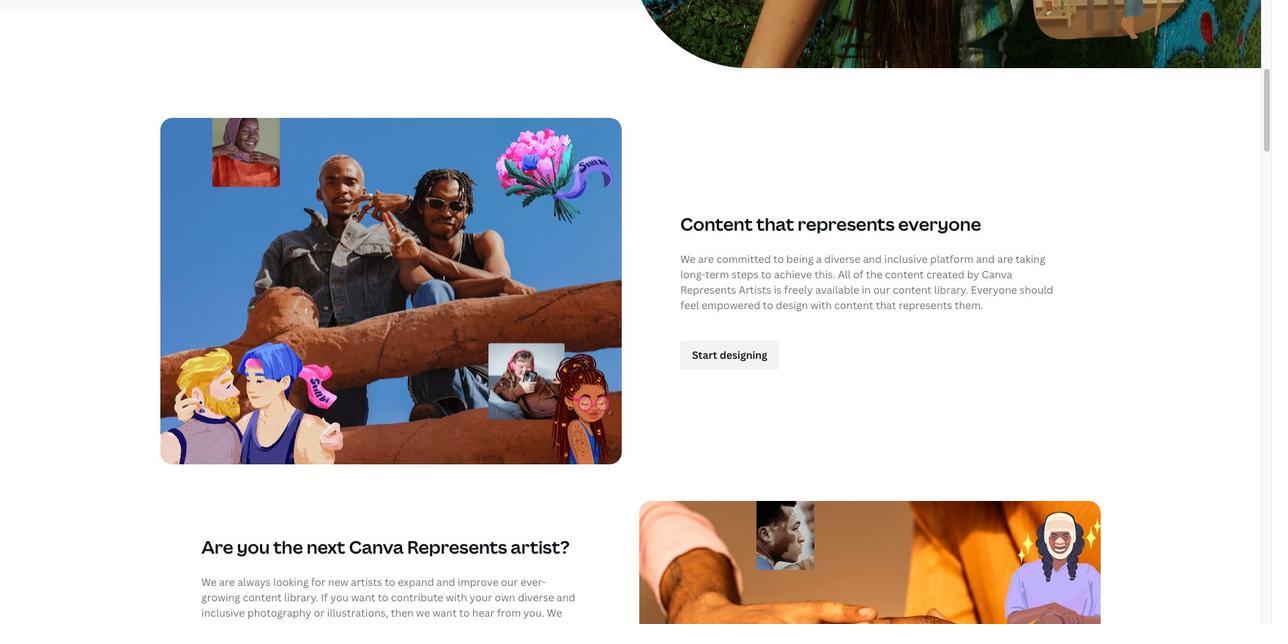Task type: describe. For each thing, give the bounding box(es) containing it.
start
[[692, 348, 717, 362]]

to right artists
[[385, 575, 395, 589]]

to down artists
[[378, 590, 388, 604]]

everyone
[[898, 211, 981, 236]]

and up of
[[863, 252, 882, 266]]

of
[[853, 267, 864, 281]]

0 horizontal spatial the
[[273, 534, 303, 559]]

and right expand at the bottom
[[437, 575, 455, 589]]

content
[[680, 211, 753, 236]]

are for are you the next canva represents artist?
[[219, 575, 235, 589]]

start designing
[[692, 348, 768, 362]]

own
[[495, 590, 515, 604]]

or
[[314, 606, 325, 619]]

available
[[815, 283, 859, 297]]

2 horizontal spatial are
[[997, 252, 1013, 266]]

1 horizontal spatial we
[[547, 606, 562, 619]]

the inside "we are committed to being a diverse and inclusive platform and are taking long-term steps to achieve this. all of the content created by canva represents artists is freely available in our content library. everyone should feel empowered to design with content that represents them."
[[866, 267, 883, 281]]

to down 'artists' on the right of page
[[763, 298, 773, 312]]

reading
[[225, 621, 262, 624]]

are
[[201, 534, 233, 559]]

with inside "we are committed to being a diverse and inclusive platform and are taking long-term steps to achieve this. all of the content created by canva represents artists is freely available in our content library. everyone should feel empowered to design with content that represents them."
[[811, 298, 832, 312]]

committed
[[717, 252, 771, 266]]

artists
[[351, 575, 382, 589]]

1 horizontal spatial want
[[433, 606, 457, 619]]

are for content that represents everyone
[[698, 252, 714, 266]]

with inside we are always looking for new artists to expand and improve our ever- growing content library. if you want to contribute with your own diverse and inclusive photography or illustrations, then we want to hear from you. we love reading through your applications and while we can't respond
[[446, 590, 467, 604]]

platform
[[930, 252, 974, 266]]

0 horizontal spatial you
[[237, 534, 270, 559]]

designing
[[720, 348, 768, 362]]

taking
[[1016, 252, 1046, 266]]

library. inside "we are committed to being a diverse and inclusive platform and are taking long-term steps to achieve this. all of the content created by canva represents artists is freely available in our content library. everyone should feel empowered to design with content that represents them."
[[934, 283, 969, 297]]

for
[[311, 575, 326, 589]]

created
[[927, 267, 965, 281]]

we for are you the next canva represents artist?
[[201, 575, 217, 589]]

term
[[705, 267, 729, 281]]

and up by on the right of the page
[[976, 252, 995, 266]]

we are always looking for new artists to expand and improve our ever- growing content library. if you want to contribute with your own diverse and inclusive photography or illustrations, then we want to hear from you. we love reading through your applications and while we can't respond
[[201, 575, 575, 624]]

in
[[862, 283, 871, 297]]

diverse inside we are always looking for new artists to expand and improve our ever- growing content library. if you want to contribute with your own diverse and inclusive photography or illustrations, then we want to hear from you. we love reading through your applications and while we can't respond
[[518, 590, 554, 604]]

feel
[[680, 298, 699, 312]]

start designing link
[[680, 340, 779, 370]]

photography
[[247, 606, 311, 619]]

contribute
[[391, 590, 443, 604]]

then
[[391, 606, 414, 619]]

that inside "we are committed to being a diverse and inclusive platform and are taking long-term steps to achieve this. all of the content created by canva represents artists is freely available in our content library. everyone should feel empowered to design with content that represents them."
[[876, 298, 896, 312]]

we for content that represents everyone
[[680, 252, 696, 266]]

freely
[[784, 283, 813, 297]]

if
[[321, 590, 328, 604]]

all
[[838, 267, 851, 281]]

0 horizontal spatial your
[[306, 621, 329, 624]]

growing
[[201, 590, 240, 604]]

them.
[[955, 298, 983, 312]]

varied photography image
[[631, 0, 1261, 68]]

0 horizontal spatial represents
[[407, 534, 507, 559]]

a
[[816, 252, 822, 266]]

always
[[238, 575, 271, 589]]

content down created
[[893, 283, 932, 297]]

1 vertical spatial canva
[[349, 534, 404, 559]]

content that represents everyone
[[680, 211, 981, 236]]

represents inside "we are committed to being a diverse and inclusive platform and are taking long-term steps to achieve this. all of the content created by canva represents artists is freely available in our content library. everyone should feel empowered to design with content that represents them."
[[680, 283, 736, 297]]

being
[[787, 252, 814, 266]]

hear
[[472, 606, 495, 619]]



Task type: locate. For each thing, give the bounding box(es) containing it.
0 horizontal spatial library.
[[284, 590, 318, 604]]

to up 'artists' on the right of page
[[761, 267, 772, 281]]

the right of
[[866, 267, 883, 281]]

can't
[[461, 621, 485, 624]]

1 vertical spatial inclusive
[[201, 606, 245, 619]]

inclusive
[[884, 252, 928, 266], [201, 606, 245, 619]]

1 horizontal spatial we
[[444, 621, 458, 624]]

our inside "we are committed to being a diverse and inclusive platform and are taking long-term steps to achieve this. all of the content created by canva represents artists is freely available in our content library. everyone should feel empowered to design with content that represents them."
[[873, 283, 890, 297]]

0 vertical spatial diverse
[[824, 252, 861, 266]]

to up achieve
[[774, 252, 784, 266]]

we left the can't
[[444, 621, 458, 624]]

want up 'while'
[[433, 606, 457, 619]]

through
[[264, 621, 304, 624]]

represents
[[798, 211, 895, 236], [899, 298, 952, 312]]

0 horizontal spatial inclusive
[[201, 606, 245, 619]]

to
[[774, 252, 784, 266], [761, 267, 772, 281], [763, 298, 773, 312], [385, 575, 395, 589], [378, 590, 388, 604], [459, 606, 470, 619]]

1 vertical spatial our
[[501, 575, 518, 589]]

love
[[201, 621, 222, 624]]

1 horizontal spatial represents
[[899, 298, 952, 312]]

represents inside "we are committed to being a diverse and inclusive platform and are taking long-term steps to achieve this. all of the content created by canva represents artists is freely available in our content library. everyone should feel empowered to design with content that represents them."
[[899, 298, 952, 312]]

are up growing
[[219, 575, 235, 589]]

your down or on the left
[[306, 621, 329, 624]]

1 vertical spatial the
[[273, 534, 303, 559]]

content
[[885, 267, 924, 281], [893, 283, 932, 297], [835, 298, 873, 312], [243, 590, 282, 604]]

0 vertical spatial represents
[[798, 211, 895, 236]]

1 vertical spatial we
[[444, 621, 458, 624]]

to up the can't
[[459, 606, 470, 619]]

library. inside we are always looking for new artists to expand and improve our ever- growing content library. if you want to contribute with your own diverse and inclusive photography or illustrations, then we want to hear from you. we love reading through your applications and while we can't respond
[[284, 590, 318, 604]]

0 vertical spatial we
[[416, 606, 430, 619]]

are you the next canva represents artist?
[[201, 534, 570, 559]]

represents down 'term'
[[680, 283, 736, 297]]

1 horizontal spatial that
[[876, 298, 896, 312]]

0 vertical spatial want
[[351, 590, 375, 604]]

you up always
[[237, 534, 270, 559]]

are inside we are always looking for new artists to expand and improve our ever- growing content library. if you want to contribute with your own diverse and inclusive photography or illustrations, then we want to hear from you. we love reading through your applications and while we can't respond
[[219, 575, 235, 589]]

achieve
[[774, 267, 812, 281]]

1 vertical spatial with
[[446, 590, 467, 604]]

your
[[470, 590, 492, 604], [306, 621, 329, 624]]

library. down looking
[[284, 590, 318, 604]]

0 horizontal spatial we
[[416, 606, 430, 619]]

1 horizontal spatial library.
[[934, 283, 969, 297]]

expand
[[398, 575, 434, 589]]

1 vertical spatial library.
[[284, 590, 318, 604]]

from
[[497, 606, 521, 619]]

1 vertical spatial represents
[[407, 534, 507, 559]]

while
[[416, 621, 442, 624]]

library.
[[934, 283, 969, 297], [284, 590, 318, 604]]

0 vertical spatial our
[[873, 283, 890, 297]]

1 vertical spatial that
[[876, 298, 896, 312]]

applications
[[331, 621, 392, 624]]

1 vertical spatial we
[[201, 575, 217, 589]]

we inside "we are committed to being a diverse and inclusive platform and are taking long-term steps to achieve this. all of the content created by canva represents artists is freely available in our content library. everyone should feel empowered to design with content that represents them."
[[680, 252, 696, 266]]

0 vertical spatial your
[[470, 590, 492, 604]]

2 vertical spatial we
[[547, 606, 562, 619]]

1 horizontal spatial you
[[330, 590, 349, 604]]

we right you.
[[547, 606, 562, 619]]

0 horizontal spatial with
[[446, 590, 467, 604]]

are up 'term'
[[698, 252, 714, 266]]

1 vertical spatial your
[[306, 621, 329, 624]]

1 vertical spatial want
[[433, 606, 457, 619]]

and
[[863, 252, 882, 266], [976, 252, 995, 266], [437, 575, 455, 589], [557, 590, 575, 604], [395, 621, 413, 624]]

we up 'while'
[[416, 606, 430, 619]]

1 horizontal spatial are
[[698, 252, 714, 266]]

canva inside "we are committed to being a diverse and inclusive platform and are taking long-term steps to achieve this. all of the content created by canva represents artists is freely available in our content library. everyone should feel empowered to design with content that represents them."
[[982, 267, 1013, 281]]

you right if on the left of page
[[330, 590, 349, 604]]

1 vertical spatial diverse
[[518, 590, 554, 604]]

inclusive up created
[[884, 252, 928, 266]]

0 vertical spatial you
[[237, 534, 270, 559]]

0 horizontal spatial want
[[351, 590, 375, 604]]

everyone
[[971, 283, 1017, 297]]

canva up artists
[[349, 534, 404, 559]]

we
[[416, 606, 430, 619], [444, 621, 458, 624]]

you
[[237, 534, 270, 559], [330, 590, 349, 604]]

diverse inside "we are committed to being a diverse and inclusive platform and are taking long-term steps to achieve this. all of the content created by canva represents artists is freely available in our content library. everyone should feel empowered to design with content that represents them."
[[824, 252, 861, 266]]

your up hear
[[470, 590, 492, 604]]

empowered
[[702, 298, 760, 312]]

and down then
[[395, 621, 413, 624]]

1 horizontal spatial inclusive
[[884, 252, 928, 266]]

and down artist?
[[557, 590, 575, 604]]

are left taking
[[997, 252, 1013, 266]]

0 vertical spatial with
[[811, 298, 832, 312]]

0 vertical spatial inclusive
[[884, 252, 928, 266]]

content down always
[[243, 590, 282, 604]]

library. down created
[[934, 283, 969, 297]]

the up looking
[[273, 534, 303, 559]]

2 horizontal spatial we
[[680, 252, 696, 266]]

inclusive up love
[[201, 606, 245, 619]]

1 horizontal spatial represents
[[680, 283, 736, 297]]

diverse
[[824, 252, 861, 266], [518, 590, 554, 604]]

new
[[328, 575, 348, 589]]

want down artists
[[351, 590, 375, 604]]

0 horizontal spatial represents
[[798, 211, 895, 236]]

represents down created
[[899, 298, 952, 312]]

steps
[[732, 267, 759, 281]]

represents
[[680, 283, 736, 297], [407, 534, 507, 559]]

our right in
[[873, 283, 890, 297]]

1 horizontal spatial the
[[866, 267, 883, 281]]

0 vertical spatial library.
[[934, 283, 969, 297]]

with
[[811, 298, 832, 312], [446, 590, 467, 604]]

looking
[[273, 575, 309, 589]]

with down improve
[[446, 590, 467, 604]]

0 vertical spatial the
[[866, 267, 883, 281]]

0 horizontal spatial our
[[501, 575, 518, 589]]

improve
[[458, 575, 499, 589]]

the
[[866, 267, 883, 281], [273, 534, 303, 559]]

you inside we are always looking for new artists to expand and improve our ever- growing content library. if you want to contribute with your own diverse and inclusive photography or illustrations, then we want to hear from you. we love reading through your applications and while we can't respond
[[330, 590, 349, 604]]

0 horizontal spatial canva
[[349, 534, 404, 559]]

ever-
[[521, 575, 546, 589]]

that
[[756, 211, 794, 236], [876, 298, 896, 312]]

is
[[774, 283, 782, 297]]

0 horizontal spatial that
[[756, 211, 794, 236]]

diverse up you.
[[518, 590, 554, 604]]

our inside we are always looking for new artists to expand and improve our ever- growing content library. if you want to contribute with your own diverse and inclusive photography or illustrations, then we want to hear from you. we love reading through your applications and while we can't respond
[[501, 575, 518, 589]]

0 horizontal spatial are
[[219, 575, 235, 589]]

should
[[1020, 283, 1053, 297]]

0 vertical spatial canva
[[982, 267, 1013, 281]]

next
[[307, 534, 345, 559]]

1 vertical spatial represents
[[899, 298, 952, 312]]

artists
[[739, 283, 771, 297]]

this.
[[815, 267, 836, 281]]

design
[[776, 298, 808, 312]]

1 horizontal spatial with
[[811, 298, 832, 312]]

are
[[698, 252, 714, 266], [997, 252, 1013, 266], [219, 575, 235, 589]]

canva
[[982, 267, 1013, 281], [349, 534, 404, 559]]

content inside we are always looking for new artists to expand and improve our ever- growing content library. if you want to contribute with your own diverse and inclusive photography or illustrations, then we want to hear from you. we love reading through your applications and while we can't respond
[[243, 590, 282, 604]]

0 vertical spatial that
[[756, 211, 794, 236]]

0 vertical spatial we
[[680, 252, 696, 266]]

represents up the a
[[798, 211, 895, 236]]

long-
[[680, 267, 705, 281]]

we up "long-"
[[680, 252, 696, 266]]

our
[[873, 283, 890, 297], [501, 575, 518, 589]]

we up growing
[[201, 575, 217, 589]]

content left created
[[885, 267, 924, 281]]

represents up improve
[[407, 534, 507, 559]]

canva up everyone
[[982, 267, 1013, 281]]

0 vertical spatial represents
[[680, 283, 736, 297]]

our up own
[[501, 575, 518, 589]]

1 vertical spatial you
[[330, 590, 349, 604]]

inclusive inside "we are committed to being a diverse and inclusive platform and are taking long-term steps to achieve this. all of the content created by canva represents artists is freely available in our content library. everyone should feel empowered to design with content that represents them."
[[884, 252, 928, 266]]

1 horizontal spatial your
[[470, 590, 492, 604]]

by
[[967, 267, 979, 281]]

0 horizontal spatial diverse
[[518, 590, 554, 604]]

artist?
[[511, 534, 570, 559]]

illustrations,
[[327, 606, 388, 619]]

we
[[680, 252, 696, 266], [201, 575, 217, 589], [547, 606, 562, 619]]

we are committed to being a diverse and inclusive platform and are taking long-term steps to achieve this. all of the content created by canva represents artists is freely available in our content library. everyone should feel empowered to design with content that represents them.
[[680, 252, 1053, 312]]

1 horizontal spatial canva
[[982, 267, 1013, 281]]

with down available
[[811, 298, 832, 312]]

0 horizontal spatial we
[[201, 575, 217, 589]]

diverse up the all
[[824, 252, 861, 266]]

inclusive inside we are always looking for new artists to expand and improve our ever- growing content library. if you want to contribute with your own diverse and inclusive photography or illustrations, then we want to hear from you. we love reading through your applications and while we can't respond
[[201, 606, 245, 619]]

1 horizontal spatial diverse
[[824, 252, 861, 266]]

want
[[351, 590, 375, 604], [433, 606, 457, 619]]

content down in
[[835, 298, 873, 312]]

1 horizontal spatial our
[[873, 283, 890, 297]]

you.
[[524, 606, 544, 619]]



Task type: vqa. For each thing, say whether or not it's contained in the screenshot.
inclusive in We are committed to being a diverse and inclusive platform and are taking long-term steps to achieve this. All of the content created by Canva Represents Artists is freely available in our content library. Everyone should feel empowered to design with content that represents them.
yes



